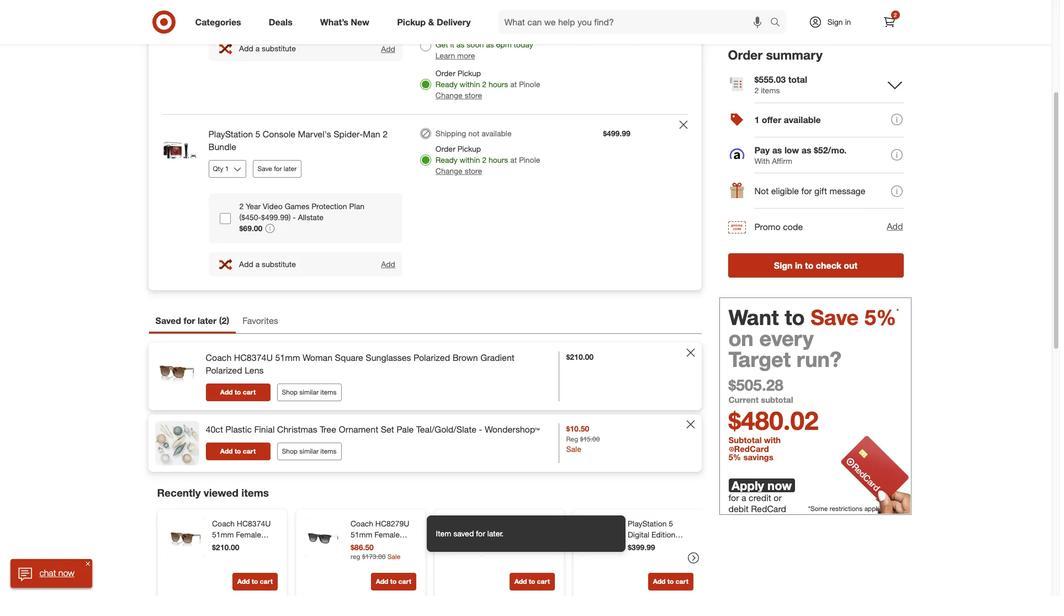 Task type: describe. For each thing, give the bounding box(es) containing it.
40ct plastic finial christmas tree ornament set pale teal/gold/slate - wondershop™ list item
[[148, 415, 702, 472]]

sunglasses for coach hc8374u 51mm woman square sunglasses polarized brown gradient polarized lens
[[366, 352, 411, 363]]

video
[[263, 201, 283, 211]]

1 vertical spatial 1 offer available button
[[728, 103, 904, 138]]

playstation 5 console marvel's spider-man 2 bundle
[[208, 129, 388, 152]]

now for chat
[[58, 568, 74, 579]]

0 horizontal spatial 1 offer available
[[616, 12, 671, 21]]

coach hc8279u 51mm female rectangle sunglasses link
[[350, 519, 414, 562]]

cart inside coach hc8374u 51mm woman square sunglasses polarized brown gradient polarized lens list item
[[243, 388, 256, 396]]

40ct plastic finial christmas tree ornament set pale teal/gold/slate - wondershop&#8482; image
[[155, 421, 199, 466]]

pay
[[755, 145, 770, 156]]

sunglasses for coach hc8279u 51mm female rectangle sunglasses
[[350, 552, 390, 562]]

1 vertical spatial save
[[258, 164, 272, 173]]

18
[[499, 3, 507, 13]]

within for 2nd store pickup radio from the top
[[460, 155, 480, 165]]

shipt
[[520, 29, 538, 38]]

to inside $210.00 add to cart
[[251, 578, 258, 586]]

2 link
[[877, 10, 902, 34]]

2 save for later button from the top
[[253, 160, 302, 178]]

toilette
[[515, 530, 540, 540]]

chat
[[39, 568, 56, 579]]

1 horizontal spatial offer
[[762, 114, 782, 126]]

to inside sign in to check out button
[[805, 260, 814, 271]]

chat now dialog
[[11, 559, 92, 588]]

check
[[816, 260, 842, 271]]

51mm for coach hc8374u 51mm female square sunglasses polarized
[[212, 530, 234, 540]]

0 horizontal spatial 1
[[616, 12, 621, 21]]

$69.00
[[239, 223, 263, 233]]

learn
[[436, 51, 455, 60]]

$35.00
[[489, 543, 512, 552]]

games
[[285, 201, 310, 211]]

new
[[351, 16, 370, 27]]

gift
[[815, 186, 827, 197]]

man
[[363, 129, 380, 140]]

coach for coach hc8374u 51mm woman square sunglasses polarized brown gradient polarized lens
[[206, 352, 232, 363]]

apply.
[[865, 505, 882, 513]]

within for 1st store pickup radio from the top of the page
[[460, 80, 480, 89]]

favorites
[[243, 315, 278, 327]]

with inside same day delivery with shipt get it as soon as 6pm today learn more
[[503, 29, 518, 38]]

add to cart for hc8374u
[[220, 388, 256, 396]]

not
[[468, 129, 480, 138]]

plan
[[349, 201, 365, 211]]

$15.00
[[580, 435, 600, 443]]

cart item ready to fulfill group containing playstation 5 console marvel's spider-man 2 bundle
[[149, 115, 701, 290]]

(
[[219, 315, 222, 327]]

order pickup ready within 2 hours at pinole change store for change store button corresponding to 1st store pickup radio from the top of the page
[[436, 69, 540, 100]]

order pickup ready within 2 hours at pinole change store for change store button related to 2nd store pickup radio from the top
[[436, 144, 540, 176]]

$86.50
[[350, 543, 374, 552]]

promo code
[[755, 221, 803, 232]]

subtotal
[[761, 395, 793, 405]]

de
[[504, 530, 513, 540]]

1 vertical spatial 1
[[755, 114, 760, 126]]

1 vertical spatial polarized
[[206, 365, 242, 376]]

square for female
[[212, 541, 237, 551]]

0.5
[[516, 552, 527, 562]]

now for apply
[[768, 478, 792, 493]]

female for rectangle
[[374, 530, 399, 540]]

40ct
[[206, 424, 223, 435]]

items inside 40ct plastic finial christmas tree ornament set pale teal/gold/slate - wondershop™ list item
[[320, 447, 337, 455]]

saved for later ( 2 )
[[155, 315, 229, 327]]

what's new link
[[311, 10, 383, 34]]

deals
[[269, 16, 293, 27]]

coach for coach hc8279u 51mm female rectangle sunglasses
[[350, 519, 373, 529]]

search
[[765, 17, 792, 28]]

5% savings
[[729, 453, 774, 463]]

0 vertical spatial redcard
[[734, 444, 769, 455]]

sign for sign in
[[828, 17, 843, 27]]

5 for console
[[255, 129, 260, 140]]

40ct plastic finial christmas tree ornament set pale teal/gold/slate - wondershop™
[[206, 424, 540, 435]]

$505.28
[[729, 375, 784, 395]]

want
[[729, 305, 779, 330]]

- inside 2 year video games protection plan ($450-$499.99) - allstate
[[293, 212, 296, 222]]

0 vertical spatial offer
[[623, 12, 639, 21]]

tree
[[320, 424, 336, 435]]

code
[[783, 221, 803, 232]]

$555.03 total 2 items
[[755, 74, 808, 95]]

christmas
[[277, 424, 317, 435]]

as down day
[[457, 40, 465, 49]]

2 year video games protection plan ($450-$499.99) - allstate
[[239, 201, 365, 222]]

marvel's
[[298, 129, 331, 140]]

*some
[[808, 505, 828, 513]]

coach hc8374u 51mm woman square sunglasses polarized brown gradient polarized lens image
[[155, 350, 199, 394]]

to right want
[[785, 305, 805, 330]]

*
[[897, 307, 899, 315]]

later for first the save for later button from the top
[[284, 14, 297, 23]]

in for sign in to check out
[[795, 260, 803, 271]]

as right the low
[[802, 145, 812, 156]]

cart inside $35.00 add to cart
[[537, 578, 550, 586]]

cart inside $210.00 add to cart
[[260, 578, 273, 586]]

reg
[[566, 435, 578, 443]]

chat now button
[[11, 559, 92, 588]]

coach hc8374u 51mm woman square sunglasses polarized brown gradient polarized lens link
[[206, 352, 553, 377]]

2 vertical spatial save
[[811, 305, 859, 330]]

coach for men's eau de toilette perfume travel spray - 0.5 fl oz - ulta beauty
[[489, 519, 549, 573]]

add to cart button for coach hc8374u 51mm female square sunglasses polarized
[[232, 573, 278, 591]]

playstation 5 digital edition console link
[[628, 519, 691, 551]]

$480.02
[[729, 405, 819, 436]]

allstate
[[298, 212, 324, 222]]

not
[[755, 186, 769, 197]]

more
[[457, 51, 475, 60]]

5 for digital
[[669, 519, 673, 529]]

pinole for change store button related to 2nd store pickup radio from the top
[[519, 155, 540, 165]]

eligible
[[771, 186, 799, 197]]

playstation 5 console marvel's spider-man 2 bundle link
[[208, 128, 403, 153]]

low
[[785, 145, 799, 156]]

1 vertical spatial 5%
[[729, 453, 741, 463]]

affirm image left with
[[728, 147, 746, 164]]

2 horizontal spatial available
[[784, 114, 821, 126]]

$86.50 reg $173.00 sale
[[350, 543, 400, 561]]

later for first the save for later button from the bottom
[[284, 164, 297, 173]]

1 add a substitute from the top
[[239, 44, 296, 53]]

change store button for 1st store pickup radio from the top of the page
[[436, 90, 482, 101]]

learn more button
[[436, 50, 475, 61]]

✕
[[85, 561, 90, 567]]

- inside list item
[[479, 424, 482, 435]]

shipping
[[436, 129, 466, 138]]

change for change store button corresponding to 1st store pickup radio from the top of the page
[[436, 91, 463, 100]]

2 vertical spatial add button
[[381, 259, 396, 270]]

square for woman
[[335, 352, 363, 363]]

beauty
[[505, 563, 529, 573]]

2 inside playstation 5 console marvel's spider-man 2 bundle
[[383, 129, 388, 140]]

perfume
[[489, 541, 518, 551]]

$399.99 add to cart
[[628, 543, 688, 586]]

- left 0.5
[[511, 552, 514, 562]]

recently
[[157, 487, 201, 499]]

0 vertical spatial available
[[641, 12, 671, 21]]

0 vertical spatial add button
[[381, 44, 396, 54]]

sign in
[[828, 17, 851, 27]]

add inside 40ct plastic finial christmas tree ornament set pale teal/gold/slate - wondershop™ list item
[[220, 447, 233, 456]]

saved
[[155, 315, 181, 327]]

add inside $210.00 add to cart
[[237, 578, 250, 586]]

sale for $86.50
[[387, 553, 400, 561]]

ulta
[[489, 563, 503, 573]]

store for change store button related to 2nd store pickup radio from the top
[[465, 166, 482, 176]]

coach hc8374u 51mm female square sunglasses polarized
[[212, 519, 271, 573]]

same
[[436, 29, 456, 38]]

items inside coach hc8374u 51mm woman square sunglasses polarized brown gradient polarized lens list item
[[320, 388, 337, 396]]

you
[[455, 15, 466, 23]]

message
[[830, 186, 866, 197]]

0 vertical spatial save
[[258, 14, 272, 23]]

$35.00 add to cart
[[489, 543, 550, 586]]

redcard inside the apply now for a credit or debit redcard
[[751, 504, 787, 515]]

items inside $555.03 total 2 items
[[761, 85, 780, 95]]

year
[[246, 201, 261, 211]]

0 vertical spatial pickup
[[397, 16, 426, 27]]

at for change store button corresponding to 1st store pickup radio from the top of the page
[[510, 80, 517, 89]]

coach for men's eau de toilette perfume travel spray - 0.5 fl oz - ulta beauty link
[[489, 519, 553, 573]]

2 vertical spatial later
[[198, 315, 217, 327]]

digital
[[628, 530, 649, 540]]

total
[[788, 74, 808, 85]]

ornament
[[339, 424, 378, 435]]

day
[[458, 29, 471, 38]]

2 add a substitute from the top
[[239, 260, 296, 269]]

pale
[[397, 424, 414, 435]]

affirm image left pay
[[730, 148, 744, 159]]

$210.00 add to cart
[[212, 543, 273, 586]]

to inside coach hc8374u 51mm woman square sunglasses polarized brown gradient polarized lens list item
[[235, 388, 241, 396]]

*some restrictions apply.
[[808, 505, 882, 513]]

recently viewed items
[[157, 487, 269, 499]]

2 inside $555.03 total 2 items
[[755, 85, 759, 95]]

to inside $35.00 add to cart
[[529, 578, 535, 586]]

delivery for &
[[437, 16, 471, 27]]

at for change store button related to 2nd store pickup radio from the top
[[510, 155, 517, 165]]

coach hc8374u 51mm woman square sunglasses polarized brown gradient polarized lens list item
[[148, 343, 702, 410]]



Task type: vqa. For each thing, say whether or not it's contained in the screenshot.
DOTS
no



Task type: locate. For each thing, give the bounding box(es) containing it.
add to cart button down $173.00
[[371, 573, 416, 591]]

hc8374u up $210.00 add to cart
[[237, 519, 271, 529]]

for inside the apply now for a credit or debit redcard
[[729, 493, 739, 504]]

1 horizontal spatial with
[[764, 435, 781, 446]]

add to cart down lens
[[220, 388, 256, 396]]

1 vertical spatial substitute
[[262, 260, 296, 269]]

0 horizontal spatial 5%
[[729, 453, 741, 463]]

0 horizontal spatial playstation
[[208, 129, 253, 140]]

sunglasses for coach hc8374u 51mm female square sunglasses polarized
[[212, 552, 252, 562]]

1 ready from the top
[[436, 80, 458, 89]]

order pickup ready within 2 hours at pinole change store down more
[[436, 69, 540, 100]]

hours for change store button related to 2nd store pickup radio from the top
[[489, 155, 508, 165]]

add to cart inside coach hc8374u 51mm woman square sunglasses polarized brown gradient polarized lens list item
[[220, 388, 256, 396]]

add to cart inside 40ct plastic finial christmas tree ornament set pale teal/gold/slate - wondershop™ list item
[[220, 447, 256, 456]]

1 horizontal spatial female
[[374, 530, 399, 540]]

1 horizontal spatial 1 offer available
[[755, 114, 821, 126]]

for inside coach for men's eau de toilette perfume travel spray - 0.5 fl oz - ulta beauty
[[514, 519, 523, 529]]

0 vertical spatial shop similar items button
[[277, 384, 342, 401]]

to down edition
[[667, 578, 674, 586]]

0 vertical spatial change store button
[[436, 90, 482, 101]]

gradient
[[481, 352, 515, 363]]

What can we help you find? suggestions appear below search field
[[498, 10, 773, 34]]

0 horizontal spatial 1 offer available button
[[616, 11, 671, 22]]

2 get from the top
[[436, 40, 448, 49]]

shipping not available
[[436, 129, 512, 138]]

0 horizontal spatial delivery
[[437, 16, 471, 27]]

2 order pickup ready within 2 hours at pinole change store from the top
[[436, 144, 540, 176]]

2 pinole from the top
[[519, 155, 540, 165]]

now right chat
[[58, 568, 74, 579]]

items down the $555.03 at the top right
[[761, 85, 780, 95]]

0 vertical spatial 5
[[255, 129, 260, 140]]

1 vertical spatial it
[[450, 40, 455, 49]]

ready for change store button related to 2nd store pickup radio from the top
[[436, 155, 458, 165]]

available
[[641, 12, 671, 21], [784, 114, 821, 126], [482, 129, 512, 138]]

today
[[514, 40, 533, 49]]

1 horizontal spatial 51mm
[[275, 352, 300, 363]]

2 vertical spatial pickup
[[458, 144, 481, 154]]

ready down learn
[[436, 80, 458, 89]]

1 shop similar items button from the top
[[277, 384, 342, 401]]

shop for woman
[[282, 388, 298, 396]]

shop similar items button inside 40ct plastic finial christmas tree ornament set pale teal/gold/slate - wondershop™ list item
[[277, 443, 342, 460]]

0 vertical spatial order
[[728, 47, 763, 62]]

1 horizontal spatial 5
[[669, 519, 673, 529]]

square down viewed
[[212, 541, 237, 551]]

within
[[460, 80, 480, 89], [460, 155, 480, 165]]

square right woman
[[335, 352, 363, 363]]

add to cart button down lens
[[206, 384, 270, 401]]

1 vertical spatial within
[[460, 155, 480, 165]]

coach hc8279u 51mm female rectangle sunglasses
[[350, 519, 409, 562]]

sign left 2 link
[[828, 17, 843, 27]]

1 change from the top
[[436, 91, 463, 100]]

0 vertical spatial order pickup ready within 2 hours at pinole change store
[[436, 69, 540, 100]]

later down playstation 5 console marvel's spider-man 2 bundle
[[284, 164, 297, 173]]

soon
[[467, 40, 484, 49]]

cart down playstation 5 digital edition console link
[[675, 578, 688, 586]]

it up when
[[450, 3, 455, 13]]

at down 6pm
[[510, 80, 517, 89]]

similar
[[299, 388, 319, 396], [299, 447, 319, 455]]

1 vertical spatial save for later button
[[253, 160, 302, 178]]

1 female from the left
[[236, 530, 261, 540]]

sign for sign in to check out
[[774, 260, 793, 271]]

console
[[263, 129, 295, 140], [628, 541, 656, 551]]

console inside playstation 5 digital edition console
[[628, 541, 656, 551]]

order up the $555.03 at the top right
[[728, 47, 763, 62]]

a inside the apply now for a credit or debit redcard
[[742, 493, 746, 504]]

0 vertical spatial at
[[510, 80, 517, 89]]

store up shipping not available
[[465, 91, 482, 100]]

sale inside $10.50 reg $15.00 sale
[[566, 445, 581, 454]]

1 order pickup ready within 2 hours at pinole change store from the top
[[436, 69, 540, 100]]

1 vertical spatial store
[[465, 166, 482, 176]]

playstation inside playstation 5 digital edition console
[[628, 519, 667, 529]]

$505.28 current subtotal $480.02
[[729, 375, 819, 436]]

store for change store button corresponding to 1st store pickup radio from the top of the page
[[465, 91, 482, 100]]

cart down oz
[[537, 578, 550, 586]]

order down shipping
[[436, 144, 456, 154]]

sunglasses inside coach hc8374u 51mm woman square sunglasses polarized brown gradient polarized lens
[[366, 352, 411, 363]]

$399.99
[[628, 543, 655, 552]]

add to cart button down $399.99
[[648, 573, 693, 591]]

1 vertical spatial pickup
[[458, 69, 481, 78]]

1 vertical spatial $210.00
[[212, 543, 239, 552]]

0 vertical spatial change
[[436, 91, 463, 100]]

subtotal
[[729, 435, 762, 446]]

shop similar items for woman
[[282, 388, 337, 396]]

add inside coach hc8374u 51mm woman square sunglasses polarized brown gradient polarized lens list item
[[220, 388, 233, 396]]

2 hours from the top
[[489, 155, 508, 165]]

1 similar from the top
[[299, 388, 319, 396]]

2 vertical spatial order
[[436, 144, 456, 154]]

as left 6pm
[[486, 40, 494, 49]]

pickup for 2nd store pickup radio from the top
[[458, 144, 481, 154]]

order summary
[[728, 47, 823, 62]]

51mm up $210.00 add to cart
[[212, 530, 234, 540]]

square inside coach hc8374u 51mm woman square sunglasses polarized brown gradient polarized lens
[[335, 352, 363, 363]]

in
[[845, 17, 851, 27], [795, 260, 803, 271]]

order
[[468, 15, 485, 23]]

1 horizontal spatial now
[[768, 478, 792, 493]]

2 at from the top
[[510, 155, 517, 165]]

51mm inside coach hc8374u 51mm woman square sunglasses polarized brown gradient polarized lens
[[275, 352, 300, 363]]

female for square
[[236, 530, 261, 540]]

0 vertical spatial 1 offer available
[[616, 12, 671, 21]]

add to cart for plastic
[[220, 447, 256, 456]]

1 vertical spatial by
[[487, 15, 494, 23]]

playstation 5 digital edition console image
[[582, 519, 621, 557], [582, 519, 621, 557]]

1 vertical spatial order pickup ready within 2 hours at pinole change store
[[436, 144, 540, 176]]

edition
[[651, 530, 675, 540]]

redcard up apply
[[734, 444, 769, 455]]

a for topmost add button
[[256, 44, 260, 53]]

shop similar items button down woman
[[277, 384, 342, 401]]

2 save for later from the top
[[258, 164, 297, 173]]

change down shipping
[[436, 166, 463, 176]]

shop similar items button inside coach hc8374u 51mm woman square sunglasses polarized brown gradient polarized lens list item
[[277, 384, 342, 401]]

offer
[[623, 12, 639, 21], [762, 114, 782, 126]]

add inside the $399.99 add to cart
[[653, 578, 665, 586]]

shop similar items for christmas
[[282, 447, 337, 455]]

get up learn
[[436, 40, 448, 49]]

bundle
[[208, 141, 236, 152]]

tomorrow
[[524, 15, 555, 23]]

0 vertical spatial in
[[845, 17, 851, 27]]

1 vertical spatial hc8374u
[[237, 519, 271, 529]]

substitute down deals
[[262, 44, 296, 53]]

a down "deals" link
[[256, 44, 260, 53]]

$173.00
[[362, 553, 385, 561]]

woman
[[303, 352, 333, 363]]

to inside 40ct plastic finial christmas tree ornament set pale teal/gold/slate - wondershop™ list item
[[235, 447, 241, 456]]

protection
[[312, 201, 347, 211]]

not eligible for gift message
[[755, 186, 866, 197]]

1 horizontal spatial playstation
[[628, 519, 667, 529]]

cart item ready to fulfill group containing get it by sat, nov 18
[[149, 0, 701, 114]]

2 substitute from the top
[[262, 260, 296, 269]]

Service plan checkbox
[[220, 213, 231, 224]]

0 vertical spatial shop
[[282, 388, 298, 396]]

$210.00 for $210.00
[[566, 352, 594, 362]]

1 vertical spatial add to cart
[[220, 447, 256, 456]]

0 horizontal spatial female
[[236, 530, 261, 540]]

add to cart down plastic
[[220, 447, 256, 456]]

51mm up $86.50
[[350, 530, 372, 540]]

0 vertical spatial square
[[335, 352, 363, 363]]

within down shipping not available
[[460, 155, 480, 165]]

a down $69.00
[[256, 260, 260, 269]]

restrictions
[[830, 505, 863, 513]]

coach hc8374u 51mm woman square sunglasses polarized brown gradient polarized lens
[[206, 352, 515, 376]]

substitute for bottom add button
[[262, 260, 296, 269]]

hours for change store button corresponding to 1st store pickup radio from the top of the page
[[489, 80, 508, 89]]

save for later for first the save for later button from the bottom
[[258, 164, 297, 173]]

$210.00 inside $210.00 add to cart
[[212, 543, 239, 552]]

coach hc8279u 51mm female rectangle sunglasses image
[[305, 519, 344, 557], [305, 519, 344, 557]]

0 vertical spatial add to cart
[[220, 388, 256, 396]]

items right viewed
[[241, 487, 269, 499]]

1 offer available button inside cart item ready to fulfill group
[[616, 11, 671, 22]]

2 within from the top
[[460, 155, 480, 165]]

add to cart button
[[206, 384, 270, 401], [206, 443, 270, 461], [232, 573, 278, 591], [371, 573, 416, 591], [509, 573, 555, 591], [648, 573, 693, 591]]

credit
[[749, 493, 771, 504]]

coach hc8374u 51mm female square sunglasses polarized image
[[167, 519, 205, 557], [167, 519, 205, 557]]

5 inside playstation 5 console marvel's spider-man 2 bundle
[[255, 129, 260, 140]]

coach inside coach hc8374u 51mm woman square sunglasses polarized brown gradient polarized lens
[[206, 352, 232, 363]]

to down $86.50 reg $173.00 sale
[[390, 578, 396, 586]]

later.
[[487, 529, 504, 538]]

it inside the get it by sat, nov 18 when you order by 12:00pm tomorrow
[[450, 3, 455, 13]]

2 female from the left
[[374, 530, 399, 540]]

1 horizontal spatial sign
[[828, 17, 843, 27]]

cart inside 40ct plastic finial christmas tree ornament set pale teal/gold/slate - wondershop™ list item
[[243, 447, 256, 456]]

order for 1st store pickup radio from the top of the page
[[436, 69, 456, 78]]

add to cart button for playstation 5 digital edition console
[[648, 573, 693, 591]]

2 store pickup radio from the top
[[420, 155, 431, 166]]

1 substitute from the top
[[262, 44, 296, 53]]

1 offer available
[[616, 12, 671, 21], [755, 114, 821, 126]]

coach for men's eau de toilette perfume travel spray - 0.5 fl oz - ulta beauty image
[[444, 519, 482, 557], [444, 519, 482, 557]]

similar inside 40ct plastic finial christmas tree ornament set pale teal/gold/slate - wondershop™ list item
[[299, 447, 319, 455]]

store
[[465, 91, 482, 100], [465, 166, 482, 176]]

as
[[457, 40, 465, 49], [486, 40, 494, 49], [772, 145, 782, 156], [802, 145, 812, 156]]

playstation up digital
[[628, 519, 667, 529]]

sale
[[566, 445, 581, 454], [387, 553, 400, 561]]

sunglasses inside 'coach hc8374u 51mm female square sunglasses polarized'
[[212, 552, 252, 562]]

0 vertical spatial delivery
[[437, 16, 471, 27]]

pickup down shipping not available
[[458, 144, 481, 154]]

1 vertical spatial offer
[[762, 114, 782, 126]]

0 vertical spatial hc8374u
[[234, 352, 273, 363]]

0 vertical spatial save for later button
[[253, 10, 302, 28]]

pinole
[[519, 80, 540, 89], [519, 155, 540, 165]]

by down "nov"
[[487, 15, 494, 23]]

shop for christmas
[[282, 447, 298, 455]]

51mm for coach hc8374u 51mm woman square sunglasses polarized brown gradient polarized lens
[[275, 352, 300, 363]]

within down more
[[460, 80, 480, 89]]

$210.00
[[566, 352, 594, 362], [212, 543, 239, 552]]

2 shop similar items from the top
[[282, 447, 337, 455]]

polarized inside 'coach hc8374u 51mm female square sunglasses polarized'
[[212, 563, 244, 573]]

0 vertical spatial within
[[460, 80, 480, 89]]

0 vertical spatial similar
[[299, 388, 319, 396]]

it inside same day delivery with shipt get it as soon as 6pm today learn more
[[450, 40, 455, 49]]

$555.03
[[755, 74, 786, 85]]

0 vertical spatial 5%
[[865, 305, 897, 330]]

1 vertical spatial get
[[436, 40, 448, 49]]

pickup & delivery
[[397, 16, 471, 27]]

out
[[844, 260, 858, 271]]

delivery up same
[[437, 16, 471, 27]]

0 vertical spatial pinole
[[519, 80, 540, 89]]

playstation for playstation 5 console marvel's spider-man 2 bundle
[[208, 129, 253, 140]]

female inside coach hc8279u 51mm female rectangle sunglasses
[[374, 530, 399, 540]]

0 horizontal spatial now
[[58, 568, 74, 579]]

order down learn
[[436, 69, 456, 78]]

0 vertical spatial with
[[503, 29, 518, 38]]

playstation for playstation 5 digital edition console
[[628, 519, 667, 529]]

1 within from the top
[[460, 80, 480, 89]]

sale right $173.00
[[387, 553, 400, 561]]

add to cart button inside coach hc8374u 51mm woman square sunglasses polarized brown gradient polarized lens list item
[[206, 384, 270, 401]]

by
[[457, 3, 465, 13], [487, 15, 494, 23]]

add to cart button for coach for men's eau de toilette perfume travel spray - 0.5 fl oz - ulta beauty
[[509, 573, 555, 591]]

1 pinole from the top
[[519, 80, 540, 89]]

to left the check
[[805, 260, 814, 271]]

0 vertical spatial by
[[457, 3, 465, 13]]

-
[[293, 212, 296, 222], [479, 424, 482, 435], [511, 552, 514, 562], [546, 552, 549, 562]]

coach for coach for men's eau de toilette perfume travel spray - 0.5 fl oz - ulta beauty
[[489, 519, 512, 529]]

2 shop from the top
[[282, 447, 298, 455]]

2 vertical spatial add to cart
[[376, 578, 411, 586]]

save for later for first the save for later button from the top
[[258, 14, 297, 23]]

1 store pickup radio from the top
[[420, 79, 431, 90]]

1 vertical spatial with
[[764, 435, 781, 446]]

1 vertical spatial shop similar items button
[[277, 443, 342, 460]]

with up 6pm
[[503, 29, 518, 38]]

sale down reg
[[566, 445, 581, 454]]

shop similar items down christmas
[[282, 447, 337, 455]]

add a substitute down $69.00
[[239, 260, 296, 269]]

1 vertical spatial store pickup radio
[[420, 155, 431, 166]]

None radio
[[420, 2, 431, 13], [420, 40, 431, 51], [420, 128, 431, 139], [420, 2, 431, 13], [420, 40, 431, 51], [420, 128, 431, 139]]

shop similar items inside coach hc8374u 51mm woman square sunglasses polarized brown gradient polarized lens list item
[[282, 388, 337, 396]]

order for 2nd store pickup radio from the top
[[436, 144, 456, 154]]

coach up rectangle
[[350, 519, 373, 529]]

1 vertical spatial 1 offer available
[[755, 114, 821, 126]]

cart down coach hc8374u 51mm female square sunglasses polarized link
[[260, 578, 273, 586]]

1 vertical spatial add a substitute
[[239, 260, 296, 269]]

in left 2 link
[[845, 17, 851, 27]]

2 change from the top
[[436, 166, 463, 176]]

substitute for topmost add button
[[262, 44, 296, 53]]

cart down lens
[[243, 388, 256, 396]]

rectangle
[[350, 541, 385, 551]]

apply
[[732, 478, 764, 493]]

fl
[[529, 552, 533, 562]]

female inside 'coach hc8374u 51mm female square sunglasses polarized'
[[236, 530, 261, 540]]

5%
[[865, 305, 897, 330], [729, 453, 741, 463]]

change store button down shipping
[[436, 166, 482, 177]]

similar inside coach hc8374u 51mm woman square sunglasses polarized brown gradient polarized lens list item
[[299, 388, 319, 396]]

hc8374u inside 'coach hc8374u 51mm female square sunglasses polarized'
[[237, 519, 271, 529]]

in for sign in
[[845, 17, 851, 27]]

now right apply
[[768, 478, 792, 493]]

delivery inside same day delivery with shipt get it as soon as 6pm today learn more
[[473, 29, 501, 38]]

console down digital
[[628, 541, 656, 551]]

hc8374u up lens
[[234, 352, 273, 363]]

to up plastic
[[235, 388, 241, 396]]

1 save for later from the top
[[258, 14, 297, 23]]

to down coach hc8374u 51mm female square sunglasses polarized link
[[251, 578, 258, 586]]

0 vertical spatial add a substitute
[[239, 44, 296, 53]]

hc8374u
[[234, 352, 273, 363], [237, 519, 271, 529]]

coach inside coach hc8279u 51mm female rectangle sunglasses
[[350, 519, 373, 529]]

1 vertical spatial redcard
[[751, 504, 787, 515]]

hours down shipping not available
[[489, 155, 508, 165]]

hc8374u inside coach hc8374u 51mm woman square sunglasses polarized brown gradient polarized lens
[[234, 352, 273, 363]]

add to cart button down beauty
[[509, 573, 555, 591]]

add to cart button for coach hc8279u 51mm female rectangle sunglasses
[[371, 573, 416, 591]]

0 horizontal spatial sale
[[387, 553, 400, 561]]

change store button
[[436, 90, 482, 101], [436, 166, 482, 177]]

1 vertical spatial in
[[795, 260, 803, 271]]

51mm inside coach hc8279u 51mm female rectangle sunglasses
[[350, 530, 372, 540]]

2 it from the top
[[450, 40, 455, 49]]

save for later
[[258, 14, 297, 23], [258, 164, 297, 173]]

redcard down apply now button
[[751, 504, 787, 515]]

same day delivery with shipt get it as soon as 6pm today learn more
[[436, 29, 538, 60]]

1 save for later button from the top
[[253, 10, 302, 28]]

sunglasses inside coach hc8279u 51mm female rectangle sunglasses
[[350, 552, 390, 562]]

a
[[256, 44, 260, 53], [256, 260, 260, 269], [742, 493, 746, 504]]

change store button up shipping
[[436, 90, 482, 101]]

shop similar items inside 40ct plastic finial christmas tree ornament set pale teal/gold/slate - wondershop™ list item
[[282, 447, 337, 455]]

add inside $35.00 add to cart
[[514, 578, 527, 586]]

square
[[335, 352, 363, 363], [212, 541, 237, 551]]

2 inside 2 year video games protection plan ($450-$499.99) - allstate
[[239, 201, 244, 211]]

similar down christmas
[[299, 447, 319, 455]]

ready
[[436, 80, 458, 89], [436, 155, 458, 165]]

2 vertical spatial polarized
[[212, 563, 244, 573]]

categories
[[195, 16, 241, 27]]

save up video
[[258, 164, 272, 173]]

cart down $86.50 reg $173.00 sale
[[398, 578, 411, 586]]

sale for $10.50
[[566, 445, 581, 454]]

ready for change store button corresponding to 1st store pickup radio from the top of the page
[[436, 80, 458, 89]]

sign inside button
[[774, 260, 793, 271]]

0 vertical spatial console
[[263, 129, 295, 140]]

0 horizontal spatial sign
[[774, 260, 793, 271]]

hc8374u for female
[[237, 519, 271, 529]]

playstation up bundle
[[208, 129, 253, 140]]

shop inside list item
[[282, 447, 298, 455]]

console inside playstation 5 console marvel's spider-man 2 bundle
[[263, 129, 295, 140]]

1 change store button from the top
[[436, 90, 482, 101]]

hc8374u for woman
[[234, 352, 273, 363]]

Store pickup radio
[[420, 79, 431, 90], [420, 155, 431, 166]]

add
[[239, 44, 253, 53], [381, 44, 395, 53], [887, 221, 903, 232], [239, 260, 253, 269], [381, 260, 395, 269], [220, 388, 233, 396], [220, 447, 233, 456], [237, 578, 250, 586], [376, 578, 388, 586], [514, 578, 527, 586], [653, 578, 665, 586]]

0 vertical spatial sign
[[828, 17, 843, 27]]

with up savings in the right bottom of the page
[[764, 435, 781, 446]]

female up $210.00 add to cart
[[236, 530, 261, 540]]

1 vertical spatial change
[[436, 166, 463, 176]]

run?
[[797, 347, 842, 372]]

0 horizontal spatial by
[[457, 3, 465, 13]]

console left the marvel's on the left top of page
[[263, 129, 295, 140]]

0 vertical spatial shop similar items
[[282, 388, 337, 396]]

coach inside 'coach hc8374u 51mm female square sunglasses polarized'
[[212, 519, 234, 529]]

2 store from the top
[[465, 166, 482, 176]]

0 vertical spatial 1 offer available button
[[616, 11, 671, 22]]

1 horizontal spatial 1 offer available button
[[728, 103, 904, 138]]

1 horizontal spatial in
[[845, 17, 851, 27]]

pickup left the &
[[397, 16, 426, 27]]

shop similar items button down christmas
[[277, 443, 342, 460]]

what's new
[[320, 16, 370, 27]]

0 vertical spatial it
[[450, 3, 455, 13]]

2 cart item ready to fulfill group from the top
[[149, 115, 701, 290]]

1 horizontal spatial square
[[335, 352, 363, 363]]

add to cart down $173.00
[[376, 578, 411, 586]]

1 horizontal spatial sale
[[566, 445, 581, 454]]

1 vertical spatial pinole
[[519, 155, 540, 165]]

substitute down $69.00
[[262, 260, 296, 269]]

1 vertical spatial available
[[784, 114, 821, 126]]

at down shipping not available
[[510, 155, 517, 165]]

pickup down more
[[458, 69, 481, 78]]

change for change store button related to 2nd store pickup radio from the top
[[436, 166, 463, 176]]

to inside the $399.99 add to cart
[[667, 578, 674, 586]]

shop inside coach hc8374u 51mm woman square sunglasses polarized brown gradient polarized lens list item
[[282, 388, 298, 396]]

$210.00 for $210.00 add to cart
[[212, 543, 239, 552]]

items down tree
[[320, 447, 337, 455]]

2 shop similar items button from the top
[[277, 443, 342, 460]]

every
[[760, 326, 814, 351]]

1 at from the top
[[510, 80, 517, 89]]

shop similar items button for christmas
[[277, 443, 342, 460]]

finial
[[254, 424, 275, 435]]

change store button for 2nd store pickup radio from the top
[[436, 166, 482, 177]]

get inside same day delivery with shipt get it as soon as 6pm today learn more
[[436, 40, 448, 49]]

add a substitute down deals
[[239, 44, 296, 53]]

2 similar from the top
[[299, 447, 319, 455]]

plastic
[[226, 424, 252, 435]]

save up run?
[[811, 305, 859, 330]]

shop up christmas
[[282, 388, 298, 396]]

later left (
[[198, 315, 217, 327]]

0 vertical spatial $210.00
[[566, 352, 594, 362]]

1 shop from the top
[[282, 388, 298, 396]]

it
[[450, 3, 455, 13], [450, 40, 455, 49]]

51mm for coach hc8279u 51mm female rectangle sunglasses
[[350, 530, 372, 540]]

to
[[805, 260, 814, 271], [785, 305, 805, 330], [235, 388, 241, 396], [235, 447, 241, 456], [251, 578, 258, 586], [390, 578, 396, 586], [529, 578, 535, 586], [667, 578, 674, 586]]

viewed
[[204, 487, 239, 499]]

0 horizontal spatial available
[[482, 129, 512, 138]]

now inside the apply now for a credit or debit redcard
[[768, 478, 792, 493]]

to down plastic
[[235, 447, 241, 456]]

later left what's
[[284, 14, 297, 23]]

coach for coach hc8374u 51mm female square sunglasses polarized
[[212, 519, 234, 529]]

0 vertical spatial polarized
[[414, 352, 450, 363]]

1 horizontal spatial $210.00
[[566, 352, 594, 362]]

teal/gold/slate
[[416, 424, 477, 435]]

sat,
[[467, 3, 481, 13]]

similar for christmas
[[299, 447, 319, 455]]

by up you
[[457, 3, 465, 13]]

with
[[503, 29, 518, 38], [764, 435, 781, 446]]

✕ button
[[83, 559, 92, 568]]

12:00pm
[[496, 15, 522, 23]]

get inside the get it by sat, nov 18 when you order by 12:00pm tomorrow
[[436, 3, 448, 13]]

$210.00 inside coach hc8374u 51mm woman square sunglasses polarized brown gradient polarized lens list item
[[566, 352, 594, 362]]

at
[[510, 80, 517, 89], [510, 155, 517, 165]]

pickup for 1st store pickup radio from the top of the page
[[458, 69, 481, 78]]

1 vertical spatial add button
[[886, 220, 904, 234]]

1 get from the top
[[436, 3, 448, 13]]

a left the credit
[[742, 493, 746, 504]]

0 vertical spatial playstation
[[208, 129, 253, 140]]

delivery for day
[[473, 29, 501, 38]]

in inside button
[[795, 260, 803, 271]]

2 ready from the top
[[436, 155, 458, 165]]

pinole for change store button corresponding to 1st store pickup radio from the top of the page
[[519, 80, 540, 89]]

save right 'categories' link
[[258, 14, 272, 23]]

1 vertical spatial now
[[58, 568, 74, 579]]

subtotal with
[[729, 435, 783, 446]]

51mm inside 'coach hc8374u 51mm female square sunglasses polarized'
[[212, 530, 234, 540]]

playstation inside playstation 5 console marvel's spider-man 2 bundle
[[208, 129, 253, 140]]

0 horizontal spatial with
[[503, 29, 518, 38]]

0 horizontal spatial console
[[263, 129, 295, 140]]

substitute
[[262, 44, 296, 53], [262, 260, 296, 269]]

1 it from the top
[[450, 3, 455, 13]]

1 cart item ready to fulfill group from the top
[[149, 0, 701, 114]]

coach up later.
[[489, 519, 512, 529]]

1 vertical spatial playstation
[[628, 519, 667, 529]]

sale inside $86.50 reg $173.00 sale
[[387, 553, 400, 561]]

polarized
[[414, 352, 450, 363], [206, 365, 242, 376], [212, 563, 244, 573]]

square inside 'coach hc8374u 51mm female square sunglasses polarized'
[[212, 541, 237, 551]]

add to cart button down coach hc8374u 51mm female square sunglasses polarized link
[[232, 573, 278, 591]]

playstation 5 console marvel&#39;s spider-man 2 bundle image
[[158, 128, 202, 172]]

add a substitute
[[239, 44, 296, 53], [239, 260, 296, 269]]

add to cart button inside 40ct plastic finial christmas tree ornament set pale teal/gold/slate - wondershop™ list item
[[206, 443, 270, 461]]

5 inside playstation 5 digital edition console
[[669, 519, 673, 529]]

as up affirm
[[772, 145, 782, 156]]

add to cart button down plastic
[[206, 443, 270, 461]]

order pickup ready within 2 hours at pinole change store down not
[[436, 144, 540, 176]]

shop similar items button for woman
[[277, 384, 342, 401]]

1 vertical spatial hours
[[489, 155, 508, 165]]

hours down 6pm
[[489, 80, 508, 89]]

search button
[[765, 10, 792, 36]]

- right oz
[[546, 552, 549, 562]]

get up when
[[436, 3, 448, 13]]

polarized for coach hc8374u 51mm female square sunglasses polarized
[[212, 563, 244, 573]]

change up shipping
[[436, 91, 463, 100]]

now inside button
[[58, 568, 74, 579]]

later
[[284, 14, 297, 23], [284, 164, 297, 173], [198, 315, 217, 327]]

1 vertical spatial console
[[628, 541, 656, 551]]

2 change store button from the top
[[436, 166, 482, 177]]

shop
[[282, 388, 298, 396], [282, 447, 298, 455]]

1 store from the top
[[465, 91, 482, 100]]

a for bottom add button
[[256, 260, 260, 269]]

wondershop™
[[485, 424, 540, 435]]

1 shop similar items from the top
[[282, 388, 337, 396]]

1 vertical spatial shop
[[282, 447, 298, 455]]

affirm image
[[728, 147, 746, 164], [730, 148, 744, 159]]

when
[[436, 15, 453, 23]]

sign down promo code
[[774, 260, 793, 271]]

cart item ready to fulfill group
[[149, 0, 701, 114], [149, 115, 701, 290]]

0 horizontal spatial 51mm
[[212, 530, 234, 540]]

polarized for coach hc8374u 51mm woman square sunglasses polarized brown gradient polarized lens
[[414, 352, 450, 363]]

store down shipping not available
[[465, 166, 482, 176]]

0 vertical spatial cart item ready to fulfill group
[[149, 0, 701, 114]]

raisin bran breakfast cereal - 24oz - kellogg's image
[[158, 0, 202, 35]]

cart inside the $399.99 add to cart
[[675, 578, 688, 586]]

coach inside coach for men's eau de toilette perfume travel spray - 0.5 fl oz - ulta beauty
[[489, 519, 512, 529]]

1 vertical spatial shop similar items
[[282, 447, 337, 455]]

in left the check
[[795, 260, 803, 271]]

1 hours from the top
[[489, 80, 508, 89]]

similar for woman
[[299, 388, 319, 396]]

categories link
[[186, 10, 255, 34]]



